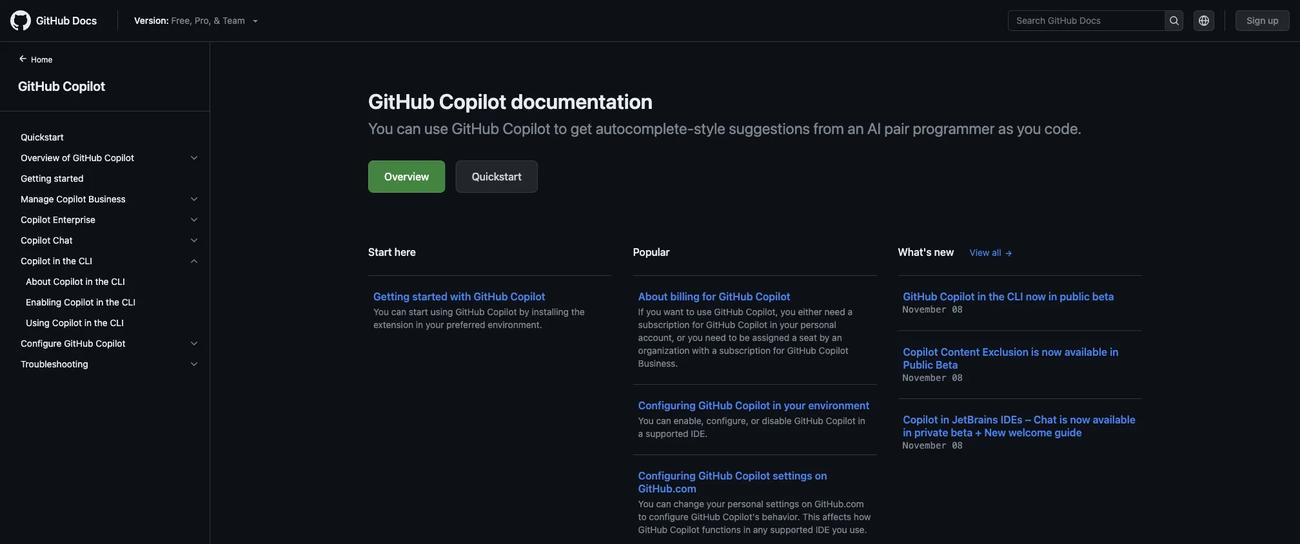 Task type: vqa. For each thing, say whether or not it's contained in the screenshot.
Get started
no



Task type: locate. For each thing, give the bounding box(es) containing it.
1 vertical spatial an
[[832, 332, 842, 343]]

a left ide.
[[638, 429, 643, 439]]

08 up "content"
[[952, 304, 963, 315]]

copilot content exclusion is now available in public beta november 08
[[903, 346, 1119, 383]]

2 vertical spatial november 08 element
[[903, 440, 963, 451]]

0 vertical spatial available
[[1065, 346, 1107, 358]]

0 vertical spatial use
[[424, 119, 448, 137]]

1 horizontal spatial overview
[[384, 171, 429, 183]]

github inside dropdown button
[[64, 338, 93, 349]]

cli down about copilot in the cli link
[[122, 297, 135, 308]]

configuring up enable, at the bottom
[[638, 400, 696, 412]]

0 horizontal spatial quickstart link
[[15, 127, 204, 148]]

1 vertical spatial use
[[697, 307, 712, 317]]

getting inside the github copilot element
[[21, 173, 51, 184]]

0 vertical spatial started
[[54, 173, 84, 184]]

0 horizontal spatial by
[[519, 307, 529, 317]]

beta left +
[[951, 427, 973, 439]]

enabling
[[26, 297, 61, 308]]

team
[[222, 15, 245, 26]]

an inside github copilot documentation you can use github copilot to get autocomplete-style suggestions from an ai pair programmer as you code.
[[848, 119, 864, 137]]

can inside the getting started with github copilot you can start using github copilot by installing the extension in your preferred environment.
[[391, 307, 406, 317]]

can up extension
[[391, 307, 406, 317]]

08
[[952, 304, 963, 315], [952, 372, 963, 383], [952, 440, 963, 451]]

to left get
[[554, 119, 567, 137]]

1 vertical spatial need
[[705, 332, 726, 343]]

2 vertical spatial november
[[903, 440, 947, 451]]

need left be
[[705, 332, 726, 343]]

sc 9kayk9 0 image for copilot in the cli
[[189, 256, 199, 266]]

about
[[26, 276, 51, 287], [638, 291, 668, 303]]

private
[[914, 427, 948, 439]]

an left ai
[[848, 119, 864, 137]]

or inside about billing for github copilot if you want to use github copilot, you either need a subscription for github copilot in your personal account, or you need to be assigned a seat by an organization  with a subscription for github copilot business.
[[677, 332, 685, 343]]

beta
[[1092, 291, 1114, 303], [951, 427, 973, 439]]

github docs
[[36, 15, 97, 27]]

sc 9kayk9 0 image inside troubleshooting dropdown button
[[189, 359, 199, 370]]

getting up extension
[[373, 291, 410, 303]]

your inside the getting started with github copilot you can start using github copilot by installing the extension in your preferred environment.
[[426, 320, 444, 330]]

0 vertical spatial configuring
[[638, 400, 696, 412]]

0 vertical spatial github.com
[[638, 483, 696, 495]]

about copilot in the cli
[[26, 276, 125, 287]]

1 horizontal spatial or
[[751, 416, 760, 426]]

how
[[854, 512, 871, 522]]

3 08 from the top
[[952, 440, 963, 451]]

you
[[368, 119, 393, 137], [373, 307, 389, 317], [638, 416, 654, 426], [638, 499, 654, 509]]

by up environment.
[[519, 307, 529, 317]]

2 vertical spatial 08
[[952, 440, 963, 451]]

0 vertical spatial quickstart link
[[15, 127, 204, 148]]

3 november from the top
[[903, 440, 947, 451]]

1 vertical spatial getting
[[373, 291, 410, 303]]

sc 9kayk9 0 image for troubleshooting
[[189, 359, 199, 370]]

subscription up account,
[[638, 320, 690, 330]]

new
[[934, 246, 954, 258]]

november up "content"
[[903, 304, 947, 315]]

behavior.
[[762, 512, 800, 522]]

2 copilot in the cli element from the top
[[10, 272, 210, 333]]

08 for content
[[952, 372, 963, 383]]

0 horizontal spatial chat
[[53, 235, 72, 246]]

environment.
[[488, 320, 542, 330]]

now left the "public"
[[1026, 291, 1046, 303]]

started inside getting started link
[[54, 173, 84, 184]]

can inside github copilot documentation you can use github copilot to get autocomplete-style suggestions from an ai pair programmer as you code.
[[397, 119, 421, 137]]

disable
[[762, 416, 792, 426]]

1 vertical spatial now
[[1042, 346, 1062, 358]]

1 vertical spatial or
[[751, 416, 760, 426]]

november 08 element down the private
[[903, 440, 963, 451]]

overview for overview of github copilot
[[21, 153, 59, 163]]

1 horizontal spatial getting
[[373, 291, 410, 303]]

you left enable, at the bottom
[[638, 416, 654, 426]]

your up disable
[[784, 400, 806, 412]]

copilot chat
[[21, 235, 72, 246]]

now inside copilot content exclusion is now available in public beta november 08
[[1042, 346, 1062, 358]]

version:
[[134, 15, 169, 26]]

0 horizontal spatial github.com
[[638, 483, 696, 495]]

1 vertical spatial overview
[[384, 171, 429, 183]]

here
[[395, 246, 416, 258]]

beta right the "public"
[[1092, 291, 1114, 303]]

2 november 08 element from the top
[[903, 372, 963, 383]]

is
[[1031, 346, 1039, 358], [1059, 414, 1068, 426]]

6 sc 9kayk9 0 image from the top
[[189, 339, 199, 349]]

sc 9kayk9 0 image inside configure github copilot dropdown button
[[189, 339, 199, 349]]

the down about copilot in the cli link
[[106, 297, 119, 308]]

1 vertical spatial 08
[[952, 372, 963, 383]]

use up overview link
[[424, 119, 448, 137]]

sc 9kayk9 0 image
[[189, 153, 199, 163], [189, 194, 199, 204], [189, 215, 199, 225], [189, 235, 199, 246], [189, 256, 199, 266], [189, 339, 199, 349], [189, 359, 199, 370]]

can
[[397, 119, 421, 137], [391, 307, 406, 317], [656, 416, 671, 426], [656, 499, 671, 509]]

0 vertical spatial about
[[26, 276, 51, 287]]

0 vertical spatial now
[[1026, 291, 1046, 303]]

1 vertical spatial november 08 element
[[903, 372, 963, 383]]

github.com
[[638, 483, 696, 495], [815, 499, 864, 509]]

0 vertical spatial subscription
[[638, 320, 690, 330]]

is up guide at the right bottom
[[1059, 414, 1068, 426]]

github.com up affects
[[815, 499, 864, 509]]

0 horizontal spatial about
[[26, 276, 51, 287]]

github
[[36, 15, 70, 27], [18, 78, 60, 93], [368, 89, 435, 114], [452, 119, 499, 137], [73, 153, 102, 163], [474, 291, 508, 303], [719, 291, 753, 303], [903, 291, 937, 303], [455, 307, 485, 317], [714, 307, 743, 317], [706, 320, 735, 330], [64, 338, 93, 349], [787, 345, 816, 356], [698, 400, 733, 412], [794, 416, 823, 426], [698, 470, 733, 482], [691, 512, 720, 522], [638, 525, 667, 535]]

in inside about billing for github copilot if you want to use github copilot, you either need a subscription for github copilot in your personal account, or you need to be assigned a seat by an organization  with a subscription for github copilot business.
[[770, 320, 777, 330]]

0 horizontal spatial getting
[[21, 173, 51, 184]]

you right as
[[1017, 119, 1041, 137]]

5 sc 9kayk9 0 image from the top
[[189, 256, 199, 266]]

1 horizontal spatial beta
[[1092, 291, 1114, 303]]

a
[[848, 307, 853, 317], [792, 332, 797, 343], [712, 345, 717, 356], [638, 429, 643, 439]]

2 sc 9kayk9 0 image from the top
[[189, 194, 199, 204]]

documentation
[[511, 89, 653, 114]]

0 horizontal spatial beta
[[951, 427, 973, 439]]

sc 9kayk9 0 image inside manage copilot business dropdown button
[[189, 194, 199, 204]]

about inside about billing for github copilot if you want to use github copilot, you either need a subscription for github copilot in your personal account, or you need to be assigned a seat by an organization  with a subscription for github copilot business.
[[638, 291, 668, 303]]

1 vertical spatial for
[[692, 320, 704, 330]]

november down public
[[903, 372, 947, 383]]

configuring up change on the bottom right of the page
[[638, 470, 696, 482]]

about up 'enabling'
[[26, 276, 51, 287]]

or up organization
[[677, 332, 685, 343]]

0 vertical spatial settings
[[773, 470, 812, 482]]

ide
[[816, 525, 830, 535]]

chat
[[53, 235, 72, 246], [1034, 414, 1057, 426]]

for
[[702, 291, 716, 303], [692, 320, 704, 330], [773, 345, 785, 356]]

1 horizontal spatial quickstart link
[[456, 161, 538, 193]]

1 november from the top
[[903, 304, 947, 315]]

now inside github copilot in the cli now in public beta november 08
[[1026, 291, 1046, 303]]

08 down jetbrains
[[952, 440, 963, 451]]

the up about copilot in the cli
[[63, 256, 76, 266]]

subscription down be
[[719, 345, 771, 356]]

cli
[[78, 256, 92, 266], [111, 276, 125, 287], [1007, 291, 1023, 303], [122, 297, 135, 308], [110, 318, 124, 328]]

business
[[88, 194, 126, 204]]

to left configure
[[638, 512, 647, 522]]

overview for overview
[[384, 171, 429, 183]]

Search GitHub Docs search field
[[1009, 11, 1165, 30]]

environment
[[808, 400, 870, 412]]

about inside the github copilot element
[[26, 276, 51, 287]]

1 vertical spatial started
[[412, 291, 448, 303]]

1 vertical spatial supported
[[770, 525, 813, 535]]

subscription
[[638, 320, 690, 330], [719, 345, 771, 356]]

1 horizontal spatial use
[[697, 307, 712, 317]]

overview inside dropdown button
[[21, 153, 59, 163]]

1 08 from the top
[[952, 304, 963, 315]]

want
[[664, 307, 684, 317]]

now inside "copilot in jetbrains ides – chat is now available in private beta + new welcome guide november 08"
[[1070, 414, 1090, 426]]

7 sc 9kayk9 0 image from the top
[[189, 359, 199, 370]]

1 horizontal spatial on
[[815, 470, 827, 482]]

1 horizontal spatial by
[[820, 332, 830, 343]]

1 horizontal spatial started
[[412, 291, 448, 303]]

1 horizontal spatial personal
[[801, 320, 836, 330]]

enable,
[[674, 416, 704, 426]]

1 vertical spatial personal
[[728, 499, 763, 509]]

beta inside github copilot in the cli now in public beta november 08
[[1092, 291, 1114, 303]]

supported down behavior.
[[770, 525, 813, 535]]

0 horizontal spatial supported
[[646, 429, 689, 439]]

available
[[1065, 346, 1107, 358], [1093, 414, 1136, 426]]

a right organization
[[712, 345, 717, 356]]

cli for enabling
[[122, 297, 135, 308]]

can left enable, at the bottom
[[656, 416, 671, 426]]

0 vertical spatial an
[[848, 119, 864, 137]]

november inside github copilot in the cli now in public beta november 08
[[903, 304, 947, 315]]

an right seat
[[832, 332, 842, 343]]

you inside configuring github copilot settings on github.com you can change your personal settings on github.com to configure github copilot's behavior. this affects how github copilot functions in any supported ide you use.
[[638, 499, 654, 509]]

0 horizontal spatial overview
[[21, 153, 59, 163]]

getting inside the getting started with github copilot you can start using github copilot by installing the extension in your preferred environment.
[[373, 291, 410, 303]]

supported inside configuring github copilot settings on github.com you can change your personal settings on github.com to configure github copilot's behavior. this affects how github copilot functions in any supported ide you use.
[[770, 525, 813, 535]]

08 inside copilot content exclusion is now available in public beta november 08
[[952, 372, 963, 383]]

2 vertical spatial for
[[773, 345, 785, 356]]

08 down the beta
[[952, 372, 963, 383]]

you inside the getting started with github copilot you can start using github copilot by installing the extension in your preferred environment.
[[373, 307, 389, 317]]

1 horizontal spatial chat
[[1034, 414, 1057, 426]]

getting up manage
[[21, 173, 51, 184]]

1 horizontal spatial about
[[638, 291, 668, 303]]

0 vertical spatial with
[[450, 291, 471, 303]]

0 horizontal spatial with
[[450, 291, 471, 303]]

github copilot documentation you can use github copilot to get autocomplete-style suggestions from an ai pair programmer as you code.
[[368, 89, 1082, 137]]

None search field
[[1008, 10, 1184, 31]]

1 vertical spatial november
[[903, 372, 947, 383]]

supported
[[646, 429, 689, 439], [770, 525, 813, 535]]

view all
[[970, 247, 1001, 258]]

0 vertical spatial 08
[[952, 304, 963, 315]]

sc 9kayk9 0 image for overview of github copilot
[[189, 153, 199, 163]]

1 horizontal spatial supported
[[770, 525, 813, 535]]

0 horizontal spatial started
[[54, 173, 84, 184]]

public
[[1060, 291, 1090, 303]]

configuring inside configuring github copilot settings on github.com you can change your personal settings on github.com to configure github copilot's behavior. this affects how github copilot functions in any supported ide you use.
[[638, 470, 696, 482]]

1 sc 9kayk9 0 image from the top
[[189, 153, 199, 163]]

with
[[450, 291, 471, 303], [692, 345, 710, 356]]

1 copilot in the cli element from the top
[[10, 251, 210, 333]]

1 vertical spatial available
[[1093, 414, 1136, 426]]

the down copilot in the cli dropdown button
[[95, 276, 109, 287]]

0 vertical spatial or
[[677, 332, 685, 343]]

0 vertical spatial for
[[702, 291, 716, 303]]

copilot enterprise button
[[15, 210, 204, 230]]

for right billing
[[702, 291, 716, 303]]

personal down either
[[801, 320, 836, 330]]

is inside "copilot in jetbrains ides – chat is now available in private beta + new welcome guide november 08"
[[1059, 414, 1068, 426]]

now right exclusion
[[1042, 346, 1062, 358]]

in inside dropdown button
[[53, 256, 60, 266]]

is right exclusion
[[1031, 346, 1039, 358]]

beta inside "copilot in jetbrains ides – chat is now available in private beta + new welcome guide november 08"
[[951, 427, 973, 439]]

sc 9kayk9 0 image for configure github copilot
[[189, 339, 199, 349]]

started
[[54, 173, 84, 184], [412, 291, 448, 303]]

github.com up change on the bottom right of the page
[[638, 483, 696, 495]]

08 inside github copilot in the cli now in public beta november 08
[[952, 304, 963, 315]]

0 horizontal spatial personal
[[728, 499, 763, 509]]

cli for using
[[110, 318, 124, 328]]

docs
[[72, 15, 97, 27]]

to left be
[[729, 332, 737, 343]]

1 vertical spatial configuring
[[638, 470, 696, 482]]

copilot
[[63, 78, 105, 93], [439, 89, 507, 114], [503, 119, 551, 137], [104, 153, 134, 163], [56, 194, 86, 204], [21, 214, 50, 225], [21, 235, 50, 246], [21, 256, 50, 266], [53, 276, 83, 287], [510, 291, 545, 303], [755, 291, 790, 303], [940, 291, 975, 303], [64, 297, 94, 308], [487, 307, 517, 317], [52, 318, 82, 328], [738, 320, 768, 330], [96, 338, 125, 349], [819, 345, 849, 356], [903, 346, 938, 358], [735, 400, 770, 412], [903, 414, 938, 426], [826, 416, 856, 426], [735, 470, 770, 482], [670, 525, 700, 535]]

or left disable
[[751, 416, 760, 426]]

an inside about billing for github copilot if you want to use github copilot, you either need a subscription for github copilot in your personal account, or you need to be assigned a seat by an organization  with a subscription for github copilot business.
[[832, 332, 842, 343]]

use.
[[850, 525, 867, 535]]

0 vertical spatial on
[[815, 470, 827, 482]]

1 vertical spatial by
[[820, 332, 830, 343]]

configure
[[21, 338, 62, 349]]

getting started with github copilot you can start using github copilot by installing the extension in your preferred environment.
[[373, 291, 585, 330]]

copilot in jetbrains ides – chat is now available in private beta + new welcome guide november 08
[[903, 414, 1136, 451]]

to down billing
[[686, 307, 694, 317]]

november 08 element up "content"
[[903, 304, 963, 315]]

cli down copilot in the cli dropdown button
[[111, 276, 125, 287]]

cli up about copilot in the cli
[[78, 256, 92, 266]]

2 vertical spatial now
[[1070, 414, 1090, 426]]

you up overview link
[[368, 119, 393, 137]]

by right seat
[[820, 332, 830, 343]]

cli down view all link
[[1007, 291, 1023, 303]]

your up 'functions' on the bottom of page
[[707, 499, 725, 509]]

1 configuring from the top
[[638, 400, 696, 412]]

the for about
[[95, 276, 109, 287]]

you inside configuring github copilot in your environment you can enable, configure, or disable github copilot in a supported ide.
[[638, 416, 654, 426]]

use inside github copilot documentation you can use github copilot to get autocomplete-style suggestions from an ai pair programmer as you code.
[[424, 119, 448, 137]]

the for enabling
[[106, 297, 119, 308]]

for down billing
[[692, 320, 704, 330]]

is inside copilot content exclusion is now available in public beta november 08
[[1031, 346, 1039, 358]]

0 vertical spatial supported
[[646, 429, 689, 439]]

0 vertical spatial by
[[519, 307, 529, 317]]

using copilot in the cli link
[[15, 313, 204, 333]]

0 vertical spatial getting
[[21, 173, 51, 184]]

the for using
[[94, 318, 108, 328]]

0 vertical spatial overview
[[21, 153, 59, 163]]

0 vertical spatial beta
[[1092, 291, 1114, 303]]

0 horizontal spatial on
[[802, 499, 812, 509]]

1 vertical spatial chat
[[1034, 414, 1057, 426]]

november 08 element
[[903, 304, 963, 315], [903, 372, 963, 383], [903, 440, 963, 451]]

1 horizontal spatial is
[[1059, 414, 1068, 426]]

cli down enabling copilot in the cli link
[[110, 318, 124, 328]]

november
[[903, 304, 947, 315], [903, 372, 947, 383], [903, 440, 947, 451]]

november inside copilot content exclusion is now available in public beta november 08
[[903, 372, 947, 383]]

started down of at the left top of page
[[54, 173, 84, 184]]

0 horizontal spatial quickstart
[[21, 132, 64, 143]]

cli inside github copilot in the cli now in public beta november 08
[[1007, 291, 1023, 303]]

cli inside dropdown button
[[78, 256, 92, 266]]

2 november from the top
[[903, 372, 947, 383]]

you up configure
[[638, 499, 654, 509]]

github inside github copilot in the cli now in public beta november 08
[[903, 291, 937, 303]]

your inside configuring github copilot settings on github.com you can change your personal settings on github.com to configure github copilot's behavior. this affects how github copilot functions in any supported ide you use.
[[707, 499, 725, 509]]

1 vertical spatial quickstart link
[[456, 161, 538, 193]]

github copilot in the cli now in public beta november 08
[[903, 291, 1114, 315]]

&
[[214, 15, 220, 26]]

the inside github copilot in the cli now in public beta november 08
[[989, 291, 1005, 303]]

0 vertical spatial need
[[825, 307, 845, 317]]

0 horizontal spatial an
[[832, 332, 842, 343]]

pair
[[884, 119, 909, 137]]

copilot,
[[746, 307, 778, 317]]

copilot in the cli element
[[10, 251, 210, 333], [10, 272, 210, 333]]

0 vertical spatial personal
[[801, 320, 836, 330]]

0 vertical spatial november
[[903, 304, 947, 315]]

chat right –
[[1034, 414, 1057, 426]]

ides
[[1001, 414, 1023, 426]]

home link
[[13, 54, 73, 66]]

supported down enable, at the bottom
[[646, 429, 689, 439]]

november 08 element for in
[[903, 440, 963, 451]]

1 horizontal spatial an
[[848, 119, 864, 137]]

about up if
[[638, 291, 668, 303]]

need right either
[[825, 307, 845, 317]]

0 horizontal spatial or
[[677, 332, 685, 343]]

1 vertical spatial is
[[1059, 414, 1068, 426]]

copilot's
[[723, 512, 760, 522]]

configuring inside configuring github copilot in your environment you can enable, configure, or disable github copilot in a supported ide.
[[638, 400, 696, 412]]

the down enabling copilot in the cli link
[[94, 318, 108, 328]]

can up overview link
[[397, 119, 421, 137]]

change
[[674, 499, 704, 509]]

in inside copilot content exclusion is now available in public beta november 08
[[1110, 346, 1119, 358]]

1 vertical spatial subscription
[[719, 345, 771, 356]]

2 configuring from the top
[[638, 470, 696, 482]]

you up organization
[[688, 332, 703, 343]]

personal up copilot's
[[728, 499, 763, 509]]

copilot in the cli element containing copilot in the cli
[[10, 251, 210, 333]]

started for getting started
[[54, 173, 84, 184]]

0 vertical spatial is
[[1031, 346, 1039, 358]]

1 horizontal spatial with
[[692, 345, 710, 356]]

0 vertical spatial quickstart
[[21, 132, 64, 143]]

settings
[[773, 470, 812, 482], [766, 499, 799, 509]]

quickstart link
[[15, 127, 204, 148], [456, 161, 538, 193]]

getting
[[21, 173, 51, 184], [373, 291, 410, 303]]

your down the using at bottom
[[426, 320, 444, 330]]

with up the using at bottom
[[450, 291, 471, 303]]

november 08 element down the beta
[[903, 372, 963, 383]]

the right installing
[[571, 307, 585, 317]]

3 sc 9kayk9 0 image from the top
[[189, 215, 199, 225]]

1 vertical spatial quickstart
[[472, 171, 522, 183]]

1 november 08 element from the top
[[903, 304, 963, 315]]

pro,
[[195, 15, 211, 26]]

3 november 08 element from the top
[[903, 440, 963, 451]]

you up extension
[[373, 307, 389, 317]]

you inside github copilot documentation you can use github copilot to get autocomplete-style suggestions from an ai pair programmer as you code.
[[368, 119, 393, 137]]

use down billing
[[697, 307, 712, 317]]

the down all
[[989, 291, 1005, 303]]

sc 9kayk9 0 image inside copilot chat dropdown button
[[189, 235, 199, 246]]

4 sc 9kayk9 0 image from the top
[[189, 235, 199, 246]]

github docs link
[[10, 10, 107, 31]]

beta
[[936, 359, 958, 371]]

0 vertical spatial november 08 element
[[903, 304, 963, 315]]

github copilot element
[[0, 52, 210, 543]]

use inside about billing for github copilot if you want to use github copilot, you either need a subscription for github copilot in your personal account, or you need to be assigned a seat by an organization  with a subscription for github copilot business.
[[697, 307, 712, 317]]

home
[[31, 55, 52, 64]]

1 vertical spatial about
[[638, 291, 668, 303]]

with right organization
[[692, 345, 710, 356]]

now up guide at the right bottom
[[1070, 414, 1090, 426]]

0 horizontal spatial is
[[1031, 346, 1039, 358]]

your
[[426, 320, 444, 330], [780, 320, 798, 330], [784, 400, 806, 412], [707, 499, 725, 509]]

1 vertical spatial beta
[[951, 427, 973, 439]]

copilot inside github copilot in the cli now in public beta november 08
[[940, 291, 975, 303]]

cli for about
[[111, 276, 125, 287]]

sc 9kayk9 0 image inside copilot in the cli dropdown button
[[189, 256, 199, 266]]

sc 9kayk9 0 image inside overview of github copilot dropdown button
[[189, 153, 199, 163]]

november down the private
[[903, 440, 947, 451]]

you down affects
[[832, 525, 847, 535]]

your up assigned
[[780, 320, 798, 330]]

1 vertical spatial with
[[692, 345, 710, 356]]

1 horizontal spatial github.com
[[815, 499, 864, 509]]

started inside the getting started with github copilot you can start using github copilot by installing the extension in your preferred environment.
[[412, 291, 448, 303]]

for down assigned
[[773, 345, 785, 356]]

can up configure
[[656, 499, 671, 509]]

manage copilot business
[[21, 194, 126, 204]]

using copilot in the cli
[[26, 318, 124, 328]]

chat down copilot enterprise
[[53, 235, 72, 246]]

overview
[[21, 153, 59, 163], [384, 171, 429, 183]]

or
[[677, 332, 685, 343], [751, 416, 760, 426]]

0 horizontal spatial use
[[424, 119, 448, 137]]

copilot inside copilot content exclusion is now available in public beta november 08
[[903, 346, 938, 358]]

sc 9kayk9 0 image inside copilot enterprise dropdown button
[[189, 215, 199, 225]]

now
[[1026, 291, 1046, 303], [1042, 346, 1062, 358], [1070, 414, 1090, 426]]

started up start
[[412, 291, 448, 303]]

2 08 from the top
[[952, 372, 963, 383]]



Task type: describe. For each thing, give the bounding box(es) containing it.
to inside configuring github copilot settings on github.com you can change your personal settings on github.com to configure github copilot's behavior. this affects how github copilot functions in any supported ide you use.
[[638, 512, 647, 522]]

about billing for github copilot if you want to use github copilot, you either need a subscription for github copilot in your personal account, or you need to be assigned a seat by an organization  with a subscription for github copilot business.
[[638, 291, 853, 369]]

jetbrains
[[952, 414, 998, 426]]

can inside configuring github copilot settings on github.com you can change your personal settings on github.com to configure github copilot's behavior. this affects how github copilot functions in any supported ide you use.
[[656, 499, 671, 509]]

cli for github
[[1007, 291, 1023, 303]]

overview of github copilot
[[21, 153, 134, 163]]

personal inside about billing for github copilot if you want to use github copilot, you either need a subscription for github copilot in your personal account, or you need to be assigned a seat by an organization  with a subscription for github copilot business.
[[801, 320, 836, 330]]

november 08 element for copilot
[[903, 304, 963, 315]]

manage copilot business button
[[15, 189, 204, 210]]

1 vertical spatial github.com
[[815, 499, 864, 509]]

with inside about billing for github copilot if you want to use github copilot, you either need a subscription for github copilot in your personal account, or you need to be assigned a seat by an organization  with a subscription for github copilot business.
[[692, 345, 710, 356]]

code.
[[1045, 119, 1082, 137]]

0 horizontal spatial need
[[705, 332, 726, 343]]

ai
[[867, 119, 881, 137]]

using
[[430, 307, 453, 317]]

november inside "copilot in jetbrains ides – chat is now available in private beta + new welcome guide november 08"
[[903, 440, 947, 451]]

new
[[984, 427, 1006, 439]]

from
[[814, 119, 844, 137]]

enterprise
[[53, 214, 95, 225]]

getting started link
[[15, 168, 204, 189]]

search image
[[1169, 15, 1179, 26]]

–
[[1025, 414, 1031, 426]]

start here
[[368, 246, 416, 258]]

select language: current language is english image
[[1199, 15, 1209, 26]]

start
[[409, 307, 428, 317]]

overview link
[[368, 161, 445, 193]]

november 08 element for content
[[903, 372, 963, 383]]

configuring for configuring github copilot in your environment
[[638, 400, 696, 412]]

supported inside configuring github copilot in your environment you can enable, configure, or disable github copilot in a supported ide.
[[646, 429, 689, 439]]

started for getting started with github copilot you can start using github copilot by installing the extension in your preferred environment.
[[412, 291, 448, 303]]

start
[[368, 246, 392, 258]]

+
[[975, 427, 982, 439]]

your inside about billing for github copilot if you want to use github copilot, you either need a subscription for github copilot in your personal account, or you need to be assigned a seat by an organization  with a subscription for github copilot business.
[[780, 320, 798, 330]]

quickstart inside the github copilot element
[[21, 132, 64, 143]]

autocomplete-
[[596, 119, 694, 137]]

suggestions
[[729, 119, 810, 137]]

triangle down image
[[250, 15, 260, 26]]

ide.
[[691, 429, 708, 439]]

installing
[[532, 307, 569, 317]]

business.
[[638, 358, 678, 369]]

you right if
[[646, 307, 661, 317]]

public
[[903, 359, 933, 371]]

copilot chat button
[[15, 230, 204, 251]]

extension
[[373, 320, 413, 330]]

version: free, pro, & team
[[134, 15, 245, 26]]

copilot enterprise
[[21, 214, 95, 225]]

copilot inside dropdown button
[[104, 153, 134, 163]]

chat inside dropdown button
[[53, 235, 72, 246]]

all
[[992, 247, 1001, 258]]

0 horizontal spatial subscription
[[638, 320, 690, 330]]

sc 9kayk9 0 image for manage copilot business
[[189, 194, 199, 204]]

of
[[62, 153, 70, 163]]

view
[[970, 247, 990, 258]]

configure github copilot button
[[15, 333, 204, 354]]

configuring github copilot settings on github.com you can change your personal settings on github.com to configure github copilot's behavior. this affects how github copilot functions in any supported ide you use.
[[638, 470, 871, 535]]

view all link
[[970, 246, 1013, 260]]

the inside dropdown button
[[63, 256, 76, 266]]

billing
[[670, 291, 700, 303]]

overview of github copilot button
[[15, 148, 204, 168]]

the inside the getting started with github copilot you can start using github copilot by installing the extension in your preferred environment.
[[571, 307, 585, 317]]

personal inside configuring github copilot settings on github.com you can change your personal settings on github.com to configure github copilot's behavior. this affects how github copilot functions in any supported ide you use.
[[728, 499, 763, 509]]

any
[[753, 525, 768, 535]]

available inside "copilot in jetbrains ides – chat is now available in private beta + new welcome guide november 08"
[[1093, 414, 1136, 426]]

you inside github copilot documentation you can use github copilot to get autocomplete-style suggestions from an ai pair programmer as you code.
[[1017, 119, 1041, 137]]

november for github
[[903, 304, 947, 315]]

08 for copilot
[[952, 304, 963, 315]]

to inside github copilot documentation you can use github copilot to get autocomplete-style suggestions from an ai pair programmer as you code.
[[554, 119, 567, 137]]

github copilot
[[18, 78, 105, 93]]

affects
[[822, 512, 851, 522]]

what's new
[[898, 246, 954, 258]]

you inside configuring github copilot settings on github.com you can change your personal settings on github.com to configure github copilot's behavior. this affects how github copilot functions in any supported ide you use.
[[832, 525, 847, 535]]

1 horizontal spatial subscription
[[719, 345, 771, 356]]

getting for getting started
[[21, 173, 51, 184]]

what's
[[898, 246, 932, 258]]

welcome
[[1009, 427, 1052, 439]]

quickstart link inside the github copilot element
[[15, 127, 204, 148]]

functions
[[702, 525, 741, 535]]

configure,
[[706, 416, 749, 426]]

sign
[[1247, 15, 1266, 26]]

using
[[26, 318, 50, 328]]

assigned
[[752, 332, 790, 343]]

copilot in the cli
[[21, 256, 92, 266]]

be
[[739, 332, 750, 343]]

1 horizontal spatial need
[[825, 307, 845, 317]]

getting for getting started with github copilot you can start using github copilot by installing the extension in your preferred environment.
[[373, 291, 410, 303]]

the for github
[[989, 291, 1005, 303]]

github inside dropdown button
[[73, 153, 102, 163]]

can inside configuring github copilot in your environment you can enable, configure, or disable github copilot in a supported ide.
[[656, 416, 671, 426]]

available inside copilot content exclusion is now available in public beta november 08
[[1065, 346, 1107, 358]]

08 inside "copilot in jetbrains ides – chat is now available in private beta + new welcome guide november 08"
[[952, 440, 963, 451]]

a left seat
[[792, 332, 797, 343]]

as
[[998, 119, 1014, 137]]

by inside about billing for github copilot if you want to use github copilot, you either need a subscription for github copilot in your personal account, or you need to be assigned a seat by an organization  with a subscription for github copilot business.
[[820, 332, 830, 343]]

copilot inside "copilot in jetbrains ides – chat is now available in private beta + new welcome guide november 08"
[[903, 414, 938, 426]]

chat inside "copilot in jetbrains ides – chat is now available in private beta + new welcome guide november 08"
[[1034, 414, 1057, 426]]

get
[[571, 119, 592, 137]]

getting started
[[21, 173, 84, 184]]

about for copilot
[[26, 276, 51, 287]]

configure
[[649, 512, 689, 522]]

preferred
[[446, 320, 485, 330]]

guide
[[1055, 427, 1082, 439]]

sc 9kayk9 0 image for copilot chat
[[189, 235, 199, 246]]

enabling copilot in the cli link
[[15, 292, 204, 313]]

1 horizontal spatial quickstart
[[472, 171, 522, 183]]

by inside the getting started with github copilot you can start using github copilot by installing the extension in your preferred environment.
[[519, 307, 529, 317]]

github copilot link
[[15, 76, 194, 95]]

in inside the getting started with github copilot you can start using github copilot by installing the extension in your preferred environment.
[[416, 320, 423, 330]]

troubleshooting button
[[15, 354, 204, 375]]

this
[[802, 512, 820, 522]]

november for copilot
[[903, 372, 947, 383]]

exclusion
[[982, 346, 1029, 358]]

your inside configuring github copilot in your environment you can enable, configure, or disable github copilot in a supported ide.
[[784, 400, 806, 412]]

1 vertical spatial on
[[802, 499, 812, 509]]

you left either
[[781, 307, 796, 317]]

with inside the getting started with github copilot you can start using github copilot by installing the extension in your preferred environment.
[[450, 291, 471, 303]]

copilot in the cli element containing about copilot in the cli
[[10, 272, 210, 333]]

either
[[798, 307, 822, 317]]

in inside configuring github copilot settings on github.com you can change your personal settings on github.com to configure github copilot's behavior. this affects how github copilot functions in any supported ide you use.
[[743, 525, 751, 535]]

a right either
[[848, 307, 853, 317]]

configuring for configuring github copilot settings on github.com
[[638, 470, 696, 482]]

configure github copilot
[[21, 338, 125, 349]]

organization
[[638, 345, 690, 356]]

sc 9kayk9 0 image for copilot enterprise
[[189, 215, 199, 225]]

if
[[638, 307, 644, 317]]

copilot in the cli button
[[15, 251, 204, 272]]

about for billing
[[638, 291, 668, 303]]

free,
[[171, 15, 192, 26]]

sign up link
[[1236, 10, 1290, 31]]

a inside configuring github copilot in your environment you can enable, configure, or disable github copilot in a supported ide.
[[638, 429, 643, 439]]

account,
[[638, 332, 674, 343]]

popular
[[633, 246, 670, 258]]

manage
[[21, 194, 54, 204]]

content
[[941, 346, 980, 358]]

or inside configuring github copilot in your environment you can enable, configure, or disable github copilot in a supported ide.
[[751, 416, 760, 426]]

1 vertical spatial settings
[[766, 499, 799, 509]]



